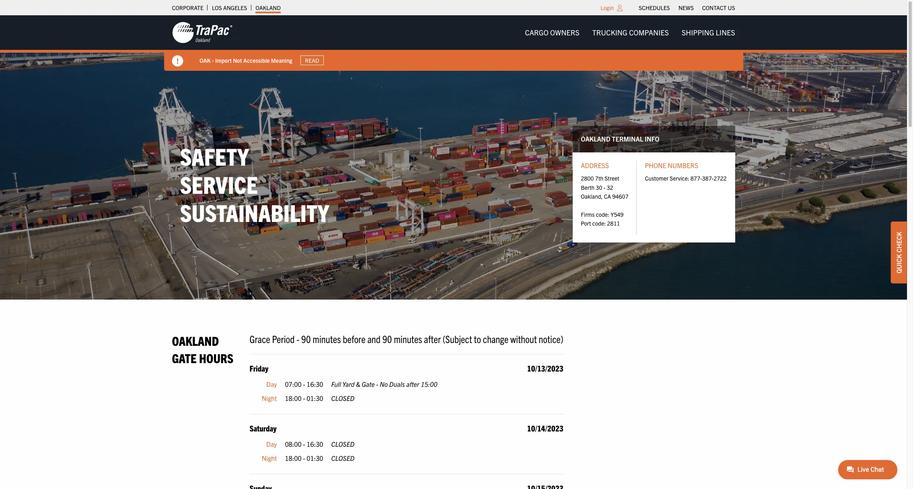 Task type: describe. For each thing, give the bounding box(es) containing it.
2 90 from the left
[[383, 332, 392, 345]]

day for saturday
[[266, 440, 277, 448]]

cargo owners
[[525, 28, 580, 37]]

1 horizontal spatial after
[[424, 332, 441, 345]]

owners
[[550, 28, 580, 37]]

- right 08:00
[[303, 440, 305, 448]]

387-
[[702, 175, 714, 182]]

phone
[[645, 161, 666, 169]]

877-
[[691, 175, 702, 182]]

read
[[305, 57, 319, 64]]

oak - import not accessible meaning
[[199, 57, 292, 64]]

- right 07:00
[[303, 380, 305, 388]]

berth
[[581, 184, 595, 191]]

info
[[645, 135, 660, 143]]

trucking companies
[[592, 28, 669, 37]]

corporate link
[[172, 2, 204, 13]]

hours
[[199, 350, 234, 366]]

schedules link
[[639, 2, 670, 13]]

07:00 - 16:30
[[285, 380, 323, 388]]

sustainability
[[180, 197, 329, 227]]

login link
[[601, 4, 614, 11]]

read link
[[300, 55, 324, 65]]

contact us
[[702, 4, 735, 11]]

banner containing cargo owners
[[0, 15, 913, 71]]

period
[[272, 332, 295, 345]]

1 vertical spatial code:
[[592, 220, 606, 227]]

closed for saturday
[[331, 454, 355, 462]]

32
[[607, 184, 613, 191]]

meaning
[[271, 57, 292, 64]]

quick
[[895, 254, 903, 274]]

full yard & gate - no duals after 15:00
[[331, 380, 438, 388]]

firms
[[581, 211, 595, 218]]

grace period - 90 minutes before and 90 minutes after (subject to change without notice)
[[250, 332, 564, 345]]

shipping lines
[[682, 28, 735, 37]]

16:30 for friday
[[307, 380, 323, 388]]

08:00 - 16:30
[[285, 440, 323, 448]]

oakland link
[[256, 2, 281, 13]]

oakland,
[[581, 193, 603, 200]]

us
[[728, 4, 735, 11]]

oakland gate hours
[[172, 333, 234, 366]]

to
[[474, 332, 481, 345]]

- inside 2800 7th street berth 30 - 32 oakland, ca 94607
[[604, 184, 606, 191]]

18:00 for friday
[[285, 394, 302, 402]]

port
[[581, 220, 591, 227]]

1 90 from the left
[[301, 332, 311, 345]]

night for friday
[[262, 394, 277, 402]]

shipping
[[682, 28, 714, 37]]

customer
[[645, 175, 669, 182]]

lines
[[716, 28, 735, 37]]

7th
[[595, 175, 604, 182]]

import
[[215, 57, 232, 64]]

2800
[[581, 175, 594, 182]]

los angeles link
[[212, 2, 247, 13]]

closed for friday
[[331, 394, 355, 402]]

oak
[[199, 57, 211, 64]]

contact us link
[[702, 2, 735, 13]]

shipping lines link
[[675, 24, 742, 41]]

01:30 for friday
[[307, 394, 323, 402]]

friday
[[250, 363, 268, 373]]

(subject
[[443, 332, 472, 345]]

oakland terminal info
[[581, 135, 660, 143]]

oakland for oakland
[[256, 4, 281, 11]]

10/13/2023
[[527, 363, 564, 373]]

corporate
[[172, 4, 204, 11]]

news link
[[679, 2, 694, 13]]

- right oak on the left of page
[[212, 57, 214, 64]]

15:00
[[421, 380, 438, 388]]

01:30 for saturday
[[307, 454, 323, 462]]

cargo
[[525, 28, 549, 37]]

duals
[[389, 380, 405, 388]]

check
[[895, 232, 903, 253]]

without
[[511, 332, 537, 345]]

accessible
[[243, 57, 270, 64]]

quick check
[[895, 232, 903, 274]]

10/14/2023
[[527, 423, 564, 433]]

1 minutes from the left
[[313, 332, 341, 345]]

y549
[[611, 211, 624, 218]]

- down 08:00 - 16:30
[[303, 454, 305, 462]]

quick check link
[[891, 222, 907, 284]]

full
[[331, 380, 341, 388]]

street
[[605, 175, 620, 182]]



Task type: locate. For each thing, give the bounding box(es) containing it.
1 horizontal spatial gate
[[362, 380, 375, 388]]

2 01:30 from the top
[[307, 454, 323, 462]]

menu bar containing schedules
[[635, 2, 740, 13]]

day down friday
[[266, 380, 277, 388]]

90 right 'period'
[[301, 332, 311, 345]]

no
[[380, 380, 388, 388]]

contact
[[702, 4, 727, 11]]

1 vertical spatial menu bar
[[519, 24, 742, 41]]

oakland up hours
[[172, 333, 219, 348]]

0 vertical spatial code:
[[596, 211, 610, 218]]

oakland
[[256, 4, 281, 11], [581, 135, 611, 143], [172, 333, 219, 348]]

1 day from the top
[[266, 380, 277, 388]]

1 vertical spatial day
[[266, 440, 277, 448]]

not
[[233, 57, 242, 64]]

cargo owners link
[[519, 24, 586, 41]]

18:00
[[285, 394, 302, 402], [285, 454, 302, 462]]

night
[[262, 394, 277, 402], [262, 454, 277, 462]]

night down saturday
[[262, 454, 277, 462]]

and
[[368, 332, 381, 345]]

1 18:00 from the top
[[285, 394, 302, 402]]

companies
[[629, 28, 669, 37]]

1 vertical spatial after
[[407, 380, 419, 388]]

18:00 for saturday
[[285, 454, 302, 462]]

0 horizontal spatial after
[[407, 380, 419, 388]]

1 18:00 - 01:30 from the top
[[285, 394, 323, 402]]

18:00 - 01:30 down the 07:00 - 16:30
[[285, 394, 323, 402]]

minutes left before
[[313, 332, 341, 345]]

oakland up address
[[581, 135, 611, 143]]

1 night from the top
[[262, 394, 277, 402]]

ca
[[604, 193, 611, 200]]

2 vertical spatial closed
[[331, 454, 355, 462]]

yard
[[343, 380, 355, 388]]

1 vertical spatial 18:00 - 01:30
[[285, 454, 323, 462]]

2 day from the top
[[266, 440, 277, 448]]

18:00 - 01:30 for friday
[[285, 394, 323, 402]]

code: right port
[[592, 220, 606, 227]]

code: up 2811 on the top
[[596, 211, 610, 218]]

schedules
[[639, 4, 670, 11]]

1 vertical spatial 01:30
[[307, 454, 323, 462]]

18:00 down 08:00
[[285, 454, 302, 462]]

&
[[356, 380, 360, 388]]

-
[[212, 57, 214, 64], [604, 184, 606, 191], [297, 332, 299, 345], [303, 380, 305, 388], [376, 380, 378, 388], [303, 394, 305, 402], [303, 440, 305, 448], [303, 454, 305, 462]]

gate inside oakland gate hours
[[172, 350, 197, 366]]

gate left hours
[[172, 350, 197, 366]]

login
[[601, 4, 614, 11]]

1 vertical spatial night
[[262, 454, 277, 462]]

notice)
[[539, 332, 564, 345]]

94607
[[613, 193, 629, 200]]

angeles
[[223, 4, 247, 11]]

news
[[679, 4, 694, 11]]

trucking
[[592, 28, 628, 37]]

16:30 left full at left
[[307, 380, 323, 388]]

1 16:30 from the top
[[307, 380, 323, 388]]

2 vertical spatial oakland
[[172, 333, 219, 348]]

18:00 - 01:30
[[285, 394, 323, 402], [285, 454, 323, 462]]

07:00
[[285, 380, 302, 388]]

service
[[180, 169, 258, 199]]

2 minutes from the left
[[394, 332, 422, 345]]

0 vertical spatial oakland
[[256, 4, 281, 11]]

firms code:  y549 port code:  2811
[[581, 211, 624, 227]]

3 closed from the top
[[331, 454, 355, 462]]

- left 32 in the top of the page
[[604, 184, 606, 191]]

18:00 - 01:30 for saturday
[[285, 454, 323, 462]]

1 vertical spatial oakland
[[581, 135, 611, 143]]

1 horizontal spatial 90
[[383, 332, 392, 345]]

2 horizontal spatial oakland
[[581, 135, 611, 143]]

1 vertical spatial 18:00
[[285, 454, 302, 462]]

0 horizontal spatial 90
[[301, 332, 311, 345]]

day for friday
[[266, 380, 277, 388]]

gate right &
[[362, 380, 375, 388]]

menu bar down light image
[[519, 24, 742, 41]]

customer service: 877-387-2722
[[645, 175, 727, 182]]

saturday
[[250, 423, 277, 433]]

address
[[581, 161, 609, 169]]

16:30 for saturday
[[307, 440, 323, 448]]

2 night from the top
[[262, 454, 277, 462]]

phone numbers
[[645, 161, 698, 169]]

banner
[[0, 15, 913, 71]]

safety service sustainability
[[180, 141, 329, 227]]

after right 'duals'
[[407, 380, 419, 388]]

1 vertical spatial closed
[[331, 440, 355, 448]]

18:00 down 07:00
[[285, 394, 302, 402]]

0 vertical spatial day
[[266, 380, 277, 388]]

0 vertical spatial 18:00
[[285, 394, 302, 402]]

terminal
[[612, 135, 644, 143]]

oakland right angeles
[[256, 4, 281, 11]]

grace
[[250, 332, 270, 345]]

safety
[[180, 141, 249, 171]]

90
[[301, 332, 311, 345], [383, 332, 392, 345]]

code:
[[596, 211, 610, 218], [592, 220, 606, 227]]

0 vertical spatial menu bar
[[635, 2, 740, 13]]

day down saturday
[[266, 440, 277, 448]]

- down the 07:00 - 16:30
[[303, 394, 305, 402]]

before
[[343, 332, 366, 345]]

18:00 - 01:30 down 08:00 - 16:30
[[285, 454, 323, 462]]

gate
[[172, 350, 197, 366], [362, 380, 375, 388]]

0 vertical spatial night
[[262, 394, 277, 402]]

90 right and
[[383, 332, 392, 345]]

change
[[483, 332, 509, 345]]

light image
[[617, 5, 623, 11]]

2 16:30 from the top
[[307, 440, 323, 448]]

1 vertical spatial gate
[[362, 380, 375, 388]]

2811
[[607, 220, 620, 227]]

1 closed from the top
[[331, 394, 355, 402]]

16:30 right 08:00
[[307, 440, 323, 448]]

0 vertical spatial 18:00 - 01:30
[[285, 394, 323, 402]]

oakland for oakland gate hours
[[172, 333, 219, 348]]

night up saturday
[[262, 394, 277, 402]]

day
[[266, 380, 277, 388], [266, 440, 277, 448]]

minutes
[[313, 332, 341, 345], [394, 332, 422, 345]]

08:00
[[285, 440, 302, 448]]

0 vertical spatial 01:30
[[307, 394, 323, 402]]

2 closed from the top
[[331, 440, 355, 448]]

menu bar inside banner
[[519, 24, 742, 41]]

oakland for oakland terminal info
[[581, 135, 611, 143]]

los angeles
[[212, 4, 247, 11]]

minutes right and
[[394, 332, 422, 345]]

0 vertical spatial after
[[424, 332, 441, 345]]

oakland inside oakland gate hours
[[172, 333, 219, 348]]

2722
[[714, 175, 727, 182]]

01:30
[[307, 394, 323, 402], [307, 454, 323, 462]]

menu bar
[[635, 2, 740, 13], [519, 24, 742, 41]]

1 01:30 from the top
[[307, 394, 323, 402]]

service:
[[670, 175, 689, 182]]

0 horizontal spatial minutes
[[313, 332, 341, 345]]

1 horizontal spatial oakland
[[256, 4, 281, 11]]

01:30 down 08:00 - 16:30
[[307, 454, 323, 462]]

solid image
[[172, 56, 183, 67]]

los
[[212, 4, 222, 11]]

0 vertical spatial closed
[[331, 394, 355, 402]]

2 18:00 from the top
[[285, 454, 302, 462]]

closed
[[331, 394, 355, 402], [331, 440, 355, 448], [331, 454, 355, 462]]

0 vertical spatial gate
[[172, 350, 197, 366]]

0 horizontal spatial oakland
[[172, 333, 219, 348]]

after left (subject
[[424, 332, 441, 345]]

16:30
[[307, 380, 323, 388], [307, 440, 323, 448]]

menu bar up shipping
[[635, 2, 740, 13]]

trucking companies link
[[586, 24, 675, 41]]

numbers
[[668, 161, 698, 169]]

1 horizontal spatial minutes
[[394, 332, 422, 345]]

oakland image
[[172, 21, 232, 44]]

- left no on the left of the page
[[376, 380, 378, 388]]

2 18:00 - 01:30 from the top
[[285, 454, 323, 462]]

30
[[596, 184, 603, 191]]

2800 7th street berth 30 - 32 oakland, ca 94607
[[581, 175, 629, 200]]

01:30 down the 07:00 - 16:30
[[307, 394, 323, 402]]

menu bar containing cargo owners
[[519, 24, 742, 41]]

night for saturday
[[262, 454, 277, 462]]

- right 'period'
[[297, 332, 299, 345]]

1 vertical spatial 16:30
[[307, 440, 323, 448]]

0 horizontal spatial gate
[[172, 350, 197, 366]]

0 vertical spatial 16:30
[[307, 380, 323, 388]]



Task type: vqa. For each thing, say whether or not it's contained in the screenshot.
20's,
no



